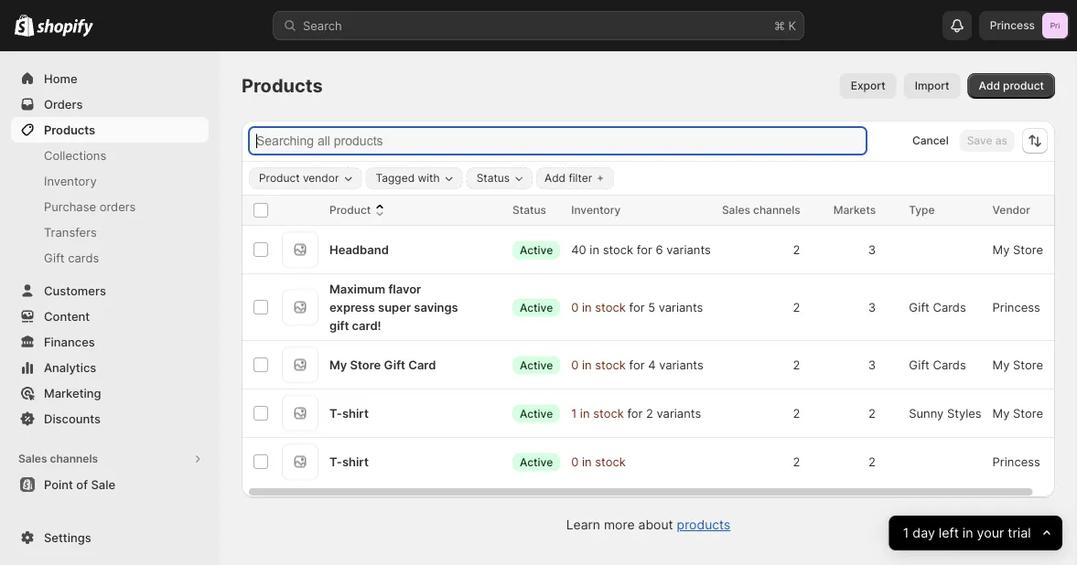 Task type: vqa. For each thing, say whether or not it's contained in the screenshot.
results
no



Task type: locate. For each thing, give the bounding box(es) containing it.
2 shirt from the top
[[342, 455, 369, 469]]

in left the 4 on the bottom of the page
[[582, 358, 592, 372]]

for for 4
[[629, 358, 645, 372]]

1 horizontal spatial inventory
[[571, 204, 621, 217]]

point of sale
[[44, 478, 115, 492]]

1 vertical spatial sales channels
[[18, 453, 98, 466]]

2 t- from the top
[[329, 455, 342, 469]]

0 vertical spatial 3 button
[[859, 232, 898, 268]]

2 cards from the top
[[933, 358, 966, 372]]

3 for 0 in stock for 4 variants
[[868, 358, 876, 372]]

export
[[851, 79, 886, 92]]

add left 'filter'
[[545, 172, 566, 185]]

sunny styles
[[909, 406, 982, 421]]

0 vertical spatial shirt
[[342, 406, 369, 421]]

point
[[44, 478, 73, 492]]

1 left day
[[903, 526, 909, 541]]

add inside 'add product' link
[[979, 79, 1000, 92]]

product vendor button
[[250, 168, 361, 189]]

products link
[[677, 518, 731, 533]]

0 up learn
[[571, 455, 579, 469]]

1 t-shirt link from the top
[[329, 405, 369, 423]]

status right with on the left top of page
[[476, 172, 510, 185]]

princess
[[990, 19, 1035, 32], [993, 300, 1040, 314], [993, 455, 1040, 469]]

product left vendor
[[259, 172, 300, 185]]

customers link
[[11, 278, 209, 304]]

variants
[[666, 243, 711, 257], [659, 300, 703, 314], [659, 358, 704, 372], [657, 406, 701, 421]]

variants right 5 at the right bottom of the page
[[659, 300, 703, 314]]

point of sale button
[[0, 472, 220, 498]]

1 horizontal spatial sales
[[722, 204, 750, 217]]

1 horizontal spatial products
[[242, 75, 323, 97]]

t-shirt link for princess
[[329, 453, 369, 471]]

settings link
[[11, 525, 209, 551]]

for
[[637, 243, 652, 257], [629, 300, 645, 314], [629, 358, 645, 372], [627, 406, 643, 421]]

maximum flavor express super savings gift card! link
[[329, 280, 469, 335]]

add left 'product'
[[979, 79, 1000, 92]]

1 vertical spatial gift cards
[[909, 358, 966, 372]]

1 vertical spatial product
[[329, 204, 371, 217]]

sunny
[[909, 406, 944, 421]]

3 my store from the top
[[993, 406, 1043, 421]]

product button
[[329, 201, 389, 220]]

my store for sunny styles
[[993, 406, 1043, 421]]

gift
[[44, 251, 65, 265], [909, 300, 930, 314], [384, 358, 405, 372], [909, 358, 930, 372]]

gift cards for princess
[[909, 300, 966, 314]]

sales channels
[[722, 204, 801, 217], [18, 453, 98, 466]]

1 vertical spatial inventory
[[571, 204, 621, 217]]

in up 0 in stock
[[580, 406, 590, 421]]

0 vertical spatial sales
[[722, 204, 750, 217]]

0 vertical spatial princess
[[990, 19, 1035, 32]]

for left 5 at the right bottom of the page
[[629, 300, 645, 314]]

0 horizontal spatial add
[[545, 172, 566, 185]]

in right "left"
[[963, 526, 974, 541]]

active for 0 in stock for 5 variants
[[520, 301, 553, 314]]

2 my store from the top
[[993, 358, 1043, 372]]

0 vertical spatial 0
[[571, 300, 579, 314]]

for left 6
[[637, 243, 652, 257]]

sales channels inside button
[[18, 453, 98, 466]]

1 up 0 in stock
[[571, 406, 577, 421]]

1 horizontal spatial add
[[979, 79, 1000, 92]]

inventory up the purchase
[[44, 174, 97, 188]]

marketing link
[[11, 381, 209, 406]]

store for 0 in stock for 4 variants
[[1013, 358, 1043, 372]]

my for 0 in stock for 4 variants
[[993, 358, 1010, 372]]

tagged with button
[[366, 168, 462, 189]]

1 horizontal spatial channels
[[753, 204, 801, 217]]

stock for 4
[[595, 358, 626, 372]]

0 vertical spatial channels
[[753, 204, 801, 217]]

0 horizontal spatial products
[[44, 123, 95, 137]]

inventory button
[[571, 201, 639, 220]]

settings
[[44, 531, 91, 545]]

5 active from the top
[[520, 456, 553, 469]]

about
[[638, 518, 673, 533]]

analytics
[[44, 361, 96, 375]]

Searching all products field
[[251, 129, 865, 153]]

my store
[[993, 243, 1043, 257], [993, 358, 1043, 372], [993, 406, 1043, 421]]

t- for princess
[[329, 455, 342, 469]]

shirt
[[342, 406, 369, 421], [342, 455, 369, 469]]

point of sale link
[[11, 472, 209, 498]]

learn more about products
[[566, 518, 731, 533]]

in right 40
[[590, 243, 599, 257]]

channels up point of sale
[[50, 453, 98, 466]]

gift cards link
[[11, 245, 209, 271]]

inventory
[[44, 174, 97, 188], [571, 204, 621, 217]]

1 t- from the top
[[329, 406, 342, 421]]

2 button for headband link
[[784, 232, 823, 268]]

0 down 40
[[571, 300, 579, 314]]

0 vertical spatial 3
[[868, 243, 876, 257]]

for down the 0 in stock for 4 variants
[[627, 406, 643, 421]]

stock down 1 in stock for 2 variants
[[595, 455, 626, 469]]

in down 40
[[582, 300, 592, 314]]

1 cards from the top
[[933, 300, 966, 314]]

t-shirt link for sunny styles
[[329, 405, 369, 423]]

with
[[418, 172, 440, 185]]

0 vertical spatial my store
[[993, 243, 1043, 257]]

inventory down 'filter'
[[571, 204, 621, 217]]

cards for my store
[[933, 358, 966, 372]]

2 vertical spatial 3
[[868, 358, 876, 372]]

1 my store from the top
[[993, 243, 1043, 257]]

channels left markets
[[753, 204, 801, 217]]

1 vertical spatial t-
[[329, 455, 342, 469]]

3
[[868, 243, 876, 257], [868, 300, 876, 314], [868, 358, 876, 372]]

content
[[44, 309, 90, 324]]

products up "collections"
[[44, 123, 95, 137]]

1 vertical spatial channels
[[50, 453, 98, 466]]

1 day left in your trial button
[[889, 516, 1063, 551]]

0 for 0 in stock for 5 variants
[[571, 300, 579, 314]]

1 vertical spatial sales
[[18, 453, 47, 466]]

1 3 button from the top
[[859, 232, 898, 268]]

2 button
[[784, 232, 823, 268], [784, 289, 823, 326], [784, 347, 823, 383], [784, 395, 823, 432], [859, 395, 898, 432], [784, 444, 823, 480], [859, 444, 898, 480]]

2 t-shirt link from the top
[[329, 453, 369, 471]]

for for 5
[[629, 300, 645, 314]]

trial
[[1008, 526, 1031, 541]]

t-shirt link
[[329, 405, 369, 423], [329, 453, 369, 471]]

store for 40 in stock for 6 variants
[[1013, 243, 1043, 257]]

0 in stock
[[571, 455, 626, 469]]

variants right the 4 on the bottom of the page
[[659, 358, 704, 372]]

1 3 from the top
[[868, 243, 876, 257]]

stock right 40
[[603, 243, 633, 257]]

0 vertical spatial t-
[[329, 406, 342, 421]]

1 horizontal spatial status
[[512, 204, 546, 217]]

3 button
[[859, 232, 898, 268], [859, 289, 898, 326], [859, 347, 898, 383]]

1 vertical spatial shirt
[[342, 455, 369, 469]]

0 vertical spatial cards
[[933, 300, 966, 314]]

transfers
[[44, 225, 97, 239]]

product inside dropdown button
[[259, 172, 300, 185]]

stock for 6
[[603, 243, 633, 257]]

in inside dropdown button
[[963, 526, 974, 541]]

3 active from the top
[[520, 359, 553, 372]]

status
[[476, 172, 510, 185], [512, 204, 546, 217]]

home link
[[11, 66, 209, 92]]

product inside button
[[329, 204, 371, 217]]

shirt for princess
[[342, 455, 369, 469]]

t-shirt
[[329, 406, 369, 421], [329, 455, 369, 469]]

add inside the add filter dropdown button
[[545, 172, 566, 185]]

cards
[[933, 300, 966, 314], [933, 358, 966, 372]]

0 vertical spatial t-shirt link
[[329, 405, 369, 423]]

inventory link
[[11, 168, 209, 194]]

stock for 5
[[595, 300, 626, 314]]

0 vertical spatial gift cards
[[909, 300, 966, 314]]

product
[[259, 172, 300, 185], [329, 204, 371, 217]]

0 horizontal spatial shopify image
[[15, 14, 34, 36]]

2 vertical spatial 0
[[571, 455, 579, 469]]

0 horizontal spatial sales channels
[[18, 453, 98, 466]]

stock up 0 in stock
[[593, 406, 624, 421]]

add filter button
[[536, 167, 614, 189]]

variants down the 0 in stock for 4 variants
[[657, 406, 701, 421]]

6
[[656, 243, 663, 257]]

0 vertical spatial 1
[[571, 406, 577, 421]]

variants right 6
[[666, 243, 711, 257]]

1 vertical spatial t-shirt link
[[329, 453, 369, 471]]

in
[[590, 243, 599, 257], [582, 300, 592, 314], [582, 358, 592, 372], [580, 406, 590, 421], [582, 455, 592, 469], [963, 526, 974, 541]]

3 for 0 in stock for 5 variants
[[868, 300, 876, 314]]

2 vertical spatial my store
[[993, 406, 1043, 421]]

cancel button
[[905, 130, 956, 152]]

products down search
[[242, 75, 323, 97]]

0
[[571, 300, 579, 314], [571, 358, 579, 372], [571, 455, 579, 469]]

0 horizontal spatial channels
[[50, 453, 98, 466]]

0 in stock for 4 variants
[[571, 358, 704, 372]]

store
[[1013, 243, 1043, 257], [350, 358, 381, 372], [1013, 358, 1043, 372], [1013, 406, 1043, 421]]

1 horizontal spatial product
[[329, 204, 371, 217]]

t-shirt for sunny styles
[[329, 406, 369, 421]]

2 vertical spatial 3 button
[[859, 347, 898, 383]]

2 active from the top
[[520, 301, 553, 314]]

1 gift cards from the top
[[909, 300, 966, 314]]

0 vertical spatial t-shirt
[[329, 406, 369, 421]]

your
[[977, 526, 1004, 541]]

0 horizontal spatial product
[[259, 172, 300, 185]]

2 0 from the top
[[571, 358, 579, 372]]

in for 1 in stock for 2 variants
[[580, 406, 590, 421]]

finances link
[[11, 329, 209, 355]]

0 left the 4 on the bottom of the page
[[571, 358, 579, 372]]

product up headband
[[329, 204, 371, 217]]

marketing
[[44, 386, 101, 400]]

2 t-shirt from the top
[[329, 455, 369, 469]]

0 horizontal spatial status
[[476, 172, 510, 185]]

1 vertical spatial 0
[[571, 358, 579, 372]]

apps button
[[11, 512, 209, 538]]

1 vertical spatial 3 button
[[859, 289, 898, 326]]

2 gift cards from the top
[[909, 358, 966, 372]]

0 vertical spatial inventory
[[44, 174, 97, 188]]

1 0 from the top
[[571, 300, 579, 314]]

1 for 1 day left in your trial
[[903, 526, 909, 541]]

2 3 from the top
[[868, 300, 876, 314]]

1 vertical spatial 3
[[868, 300, 876, 314]]

0 in stock for 5 variants
[[571, 300, 703, 314]]

3 button for 0 in stock for 4 variants
[[859, 347, 898, 383]]

status down status dropdown button
[[512, 204, 546, 217]]

1 t-shirt from the top
[[329, 406, 369, 421]]

sale
[[91, 478, 115, 492]]

product for product
[[329, 204, 371, 217]]

stock left 5 at the right bottom of the page
[[595, 300, 626, 314]]

1 vertical spatial status
[[512, 204, 546, 217]]

1 horizontal spatial 1
[[903, 526, 909, 541]]

0 vertical spatial product
[[259, 172, 300, 185]]

3 3 from the top
[[868, 358, 876, 372]]

stock
[[603, 243, 633, 257], [595, 300, 626, 314], [595, 358, 626, 372], [593, 406, 624, 421], [595, 455, 626, 469]]

0 vertical spatial sales channels
[[722, 204, 801, 217]]

my for 40 in stock for 6 variants
[[993, 243, 1010, 257]]

in up learn
[[582, 455, 592, 469]]

4 active from the top
[[520, 407, 553, 420]]

inventory inside button
[[571, 204, 621, 217]]

shopify image
[[15, 14, 34, 36], [37, 19, 94, 37]]

for left the 4 on the bottom of the page
[[629, 358, 645, 372]]

1 vertical spatial cards
[[933, 358, 966, 372]]

products link
[[11, 117, 209, 143]]

learn
[[566, 518, 600, 533]]

1 vertical spatial my store
[[993, 358, 1043, 372]]

0 vertical spatial add
[[979, 79, 1000, 92]]

gift
[[329, 318, 349, 333]]

3 3 button from the top
[[859, 347, 898, 383]]

2 3 button from the top
[[859, 289, 898, 326]]

for for 2
[[627, 406, 643, 421]]

1 vertical spatial t-shirt
[[329, 455, 369, 469]]

vendor
[[993, 204, 1030, 217]]

1 horizontal spatial sales channels
[[722, 204, 801, 217]]

add product
[[979, 79, 1044, 92]]

0 vertical spatial status
[[476, 172, 510, 185]]

maximum flavor express super savings gift card!
[[329, 282, 458, 333]]

3 0 from the top
[[571, 455, 579, 469]]

1 vertical spatial 1
[[903, 526, 909, 541]]

0 horizontal spatial sales
[[18, 453, 47, 466]]

1 active from the top
[[520, 243, 553, 256]]

add for add filter
[[545, 172, 566, 185]]

stock left the 4 on the bottom of the page
[[595, 358, 626, 372]]

1 shirt from the top
[[342, 406, 369, 421]]

1 vertical spatial add
[[545, 172, 566, 185]]

1 vertical spatial products
[[44, 123, 95, 137]]

1 inside dropdown button
[[903, 526, 909, 541]]

of
[[76, 478, 88, 492]]

0 horizontal spatial 1
[[571, 406, 577, 421]]

t-shirt for princess
[[329, 455, 369, 469]]

0 horizontal spatial inventory
[[44, 174, 97, 188]]

finances
[[44, 335, 95, 349]]



Task type: describe. For each thing, give the bounding box(es) containing it.
filter
[[569, 172, 592, 185]]

2 button for t-shirt "link" for sunny styles
[[784, 395, 823, 432]]

headband link
[[329, 241, 389, 259]]

variants for 1 in stock for 2 variants
[[657, 406, 701, 421]]

orders link
[[11, 92, 209, 117]]

variants for 0 in stock for 5 variants
[[659, 300, 703, 314]]

purchase orders
[[44, 200, 136, 214]]

markets
[[833, 204, 876, 217]]

type
[[909, 204, 935, 217]]

in for 0 in stock for 4 variants
[[582, 358, 592, 372]]

content link
[[11, 304, 209, 329]]

card!
[[352, 318, 381, 333]]

discounts
[[44, 412, 101, 426]]

cancel
[[912, 134, 949, 147]]

1 day left in your trial
[[903, 526, 1031, 541]]

in for 0 in stock for 5 variants
[[582, 300, 592, 314]]

cards for princess
[[933, 300, 966, 314]]

gift cards
[[44, 251, 99, 265]]

purchase
[[44, 200, 96, 214]]

channels inside button
[[50, 453, 98, 466]]

my for 1 in stock for 2 variants
[[993, 406, 1010, 421]]

variants for 0 in stock for 4 variants
[[659, 358, 704, 372]]

sales channels button
[[11, 447, 209, 472]]

add product link
[[968, 73, 1055, 99]]

3 button for 0 in stock for 5 variants
[[859, 289, 898, 326]]

1 for 1 in stock for 2 variants
[[571, 406, 577, 421]]

products
[[677, 518, 731, 533]]

active for 40 in stock for 6 variants
[[520, 243, 553, 256]]

cards
[[68, 251, 99, 265]]

vendor
[[303, 172, 339, 185]]

status inside dropdown button
[[476, 172, 510, 185]]

import
[[915, 79, 950, 92]]

1 vertical spatial princess
[[993, 300, 1040, 314]]

40 in stock for 6 variants
[[571, 243, 711, 257]]

tagged
[[376, 172, 415, 185]]

1 horizontal spatial shopify image
[[37, 19, 94, 37]]

sales inside button
[[18, 453, 47, 466]]

active for 0 in stock for 4 variants
[[520, 359, 553, 372]]

flavor
[[388, 282, 421, 296]]

collections link
[[11, 143, 209, 168]]

5
[[648, 300, 655, 314]]

add for add product
[[979, 79, 1000, 92]]

discounts link
[[11, 406, 209, 432]]

type button
[[909, 201, 953, 220]]

orders
[[99, 200, 136, 214]]

maximum
[[329, 282, 385, 296]]

1 in stock for 2 variants
[[571, 406, 701, 421]]

t- for sunny styles
[[329, 406, 342, 421]]

40
[[571, 243, 586, 257]]

inventory inside 'link'
[[44, 174, 97, 188]]

collections
[[44, 148, 106, 162]]

0 vertical spatial products
[[242, 75, 323, 97]]

status button
[[467, 168, 532, 189]]

gift cards for my store
[[909, 358, 966, 372]]

0 for 0 in stock
[[571, 455, 579, 469]]

2 button for maximum flavor express super savings gift card! link
[[784, 289, 823, 326]]

savings
[[414, 300, 458, 314]]

home
[[44, 71, 77, 86]]

apps
[[18, 518, 46, 532]]

shirt for sunny styles
[[342, 406, 369, 421]]

express
[[329, 300, 375, 314]]

card
[[408, 358, 436, 372]]

store for 1 in stock for 2 variants
[[1013, 406, 1043, 421]]

2 vertical spatial princess
[[993, 455, 1040, 469]]

more
[[604, 518, 635, 533]]

transfers link
[[11, 220, 209, 245]]

⌘ k
[[774, 18, 796, 32]]

for for 6
[[637, 243, 652, 257]]

in for 0 in stock
[[582, 455, 592, 469]]

import button
[[904, 73, 961, 99]]

3 button for 40 in stock for 6 variants
[[859, 232, 898, 268]]

product vendor
[[259, 172, 339, 185]]

3 for 40 in stock for 6 variants
[[868, 243, 876, 257]]

product for product vendor
[[259, 172, 300, 185]]

vendor button
[[993, 201, 1049, 220]]

tagged with
[[376, 172, 440, 185]]

my store for gift cards
[[993, 358, 1043, 372]]

⌘
[[774, 18, 785, 32]]

active for 1 in stock for 2 variants
[[520, 407, 553, 420]]

customers
[[44, 284, 106, 298]]

product
[[1003, 79, 1044, 92]]

left
[[939, 526, 959, 541]]

2 button for princess's t-shirt "link"
[[784, 444, 823, 480]]

my store gift card link
[[329, 356, 436, 374]]

4
[[648, 358, 656, 372]]

variants for 40 in stock for 6 variants
[[666, 243, 711, 257]]

orders
[[44, 97, 83, 111]]

add filter
[[545, 172, 592, 185]]

headband
[[329, 243, 389, 257]]

in for 40 in stock for 6 variants
[[590, 243, 599, 257]]

princess image
[[1042, 13, 1068, 38]]

search
[[303, 18, 342, 32]]

stock for 2
[[593, 406, 624, 421]]

export button
[[840, 73, 897, 99]]

0 for 0 in stock for 4 variants
[[571, 358, 579, 372]]

k
[[788, 18, 796, 32]]

super
[[378, 300, 411, 314]]

day
[[913, 526, 935, 541]]

purchase orders link
[[11, 194, 209, 220]]

2 button for the my store gift card link
[[784, 347, 823, 383]]

analytics link
[[11, 355, 209, 381]]

styles
[[947, 406, 982, 421]]



